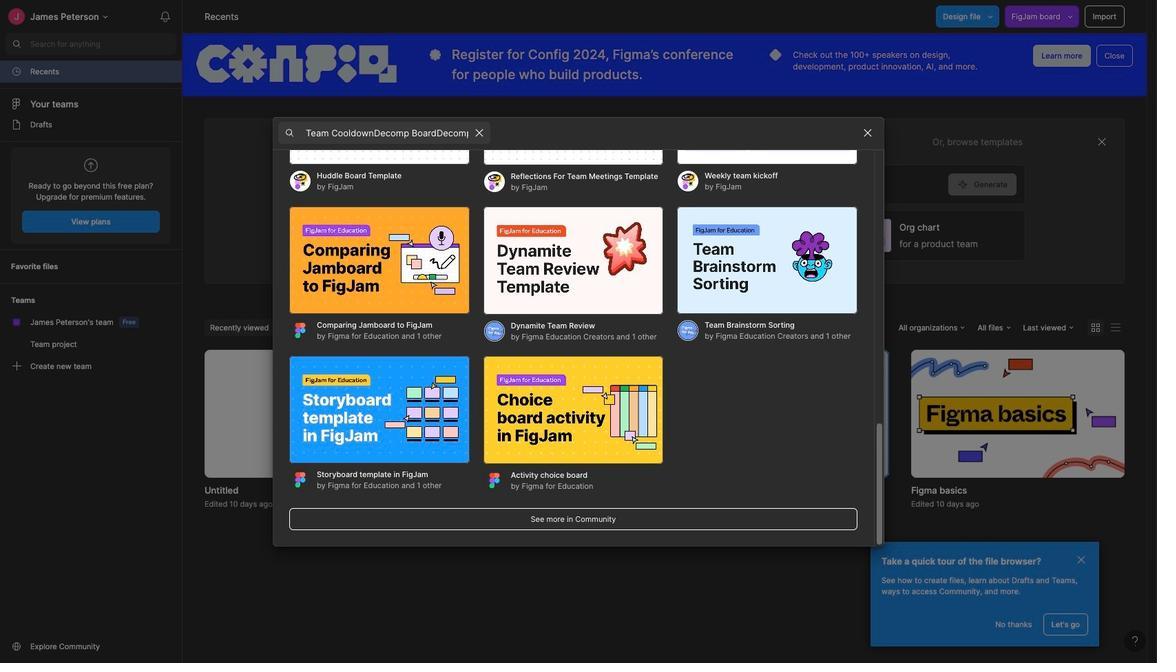 Task type: vqa. For each thing, say whether or not it's contained in the screenshot.
brainstorm crazy 8s image
no



Task type: locate. For each thing, give the bounding box(es) containing it.
bell 32 image
[[154, 6, 176, 28]]

Ex: A weekly team meeting, starting with an ice breaker field
[[305, 165, 949, 204]]

Search templates text field
[[306, 125, 469, 141]]

comparing jamboard to figjam image
[[289, 206, 470, 315]]

activity choice board image
[[483, 356, 664, 464]]

recent 16 image
[[11, 66, 22, 77]]

weekly team kickoff image
[[677, 57, 858, 165]]

reflections for team meetings template image
[[483, 57, 664, 165]]

file thumbnail image
[[440, 350, 654, 478], [676, 350, 889, 478], [912, 350, 1125, 478], [271, 357, 352, 471]]

Search for anything text field
[[30, 39, 176, 50]]

dialog
[[273, 0, 885, 547]]



Task type: describe. For each thing, give the bounding box(es) containing it.
search 32 image
[[6, 33, 28, 55]]

community 16 image
[[11, 641, 22, 652]]

team brainstorm sorting image
[[677, 206, 858, 315]]

page 16 image
[[11, 119, 22, 130]]

huddle board template image
[[289, 57, 470, 165]]

storyboard template in figjam image
[[289, 356, 470, 464]]

dynamite team review image
[[483, 206, 664, 315]]



